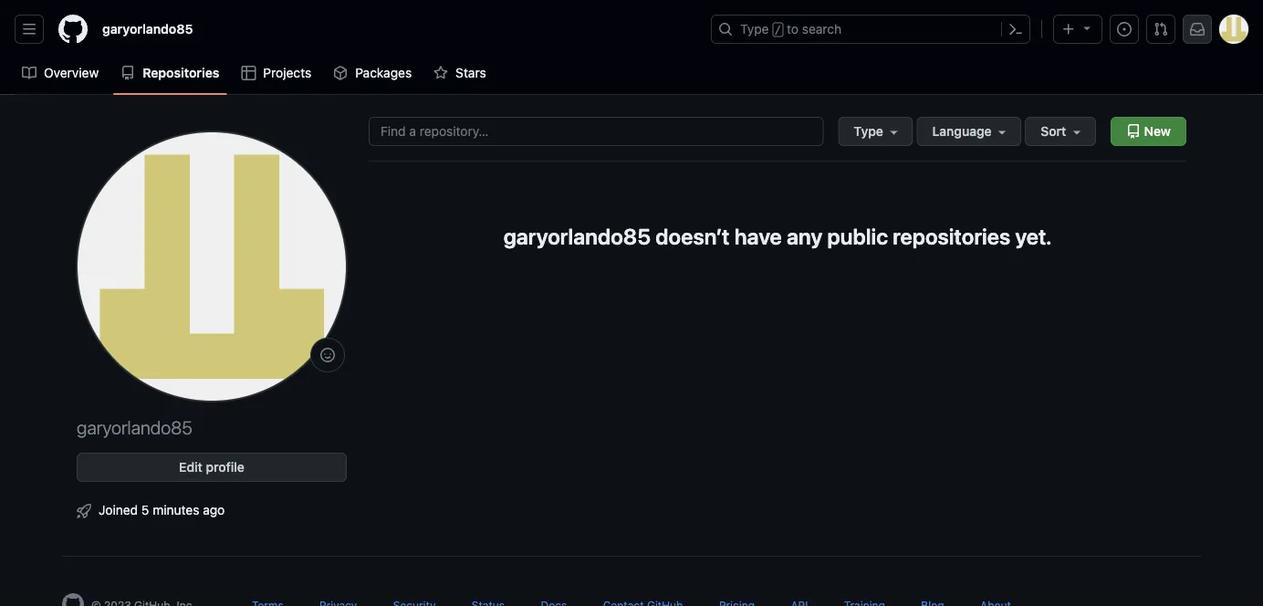 Task type: vqa. For each thing, say whether or not it's contained in the screenshot.
the minutes
yes



Task type: describe. For each thing, give the bounding box(es) containing it.
type for type
[[854, 124, 884, 139]]

book image
[[22, 66, 37, 80]]

/
[[775, 24, 781, 37]]

sort button
[[1026, 117, 1097, 146]]

edit profile button
[[77, 453, 347, 482]]

new link
[[1111, 117, 1187, 146]]

type / to search
[[740, 21, 842, 37]]

ago
[[203, 502, 225, 517]]

minutes
[[153, 502, 199, 517]]

0 vertical spatial homepage image
[[58, 15, 88, 44]]

table image
[[241, 66, 256, 80]]

profile
[[206, 460, 245, 475]]

to
[[787, 21, 799, 37]]

joined
[[99, 502, 138, 517]]

git pull request image
[[1154, 22, 1169, 37]]

projects link
[[234, 59, 319, 87]]

stars link
[[427, 59, 494, 87]]

edit profile
[[179, 460, 245, 475]]

doesn't
[[656, 224, 730, 249]]

projects
[[263, 65, 312, 80]]

repositories
[[893, 224, 1011, 249]]

2 vertical spatial garyorlando85
[[77, 416, 193, 438]]

packages link
[[326, 59, 419, 87]]

any
[[787, 224, 823, 249]]

type for type / to search
[[740, 21, 769, 37]]

5
[[141, 502, 149, 517]]

1 vertical spatial garyorlando85
[[504, 224, 651, 249]]

public
[[828, 224, 889, 249]]

search
[[802, 21, 842, 37]]

language button
[[917, 117, 1022, 146]]

overview link
[[15, 59, 106, 87]]

language
[[933, 124, 992, 139]]

have
[[735, 224, 782, 249]]

command palette image
[[1009, 22, 1024, 37]]



Task type: locate. For each thing, give the bounding box(es) containing it.
Find a repository… search field
[[369, 117, 824, 146]]

0 vertical spatial garyorlando85
[[102, 21, 193, 37]]

0 vertical spatial type
[[740, 21, 769, 37]]

new
[[1141, 124, 1171, 139]]

package image
[[333, 66, 348, 80]]

plus image
[[1062, 22, 1076, 37]]

1 horizontal spatial type
[[854, 124, 884, 139]]

repositories
[[143, 65, 220, 80]]

repositories link
[[113, 59, 227, 87]]

0 horizontal spatial type
[[740, 21, 769, 37]]

rocket image
[[77, 504, 91, 519]]

homepage image up overview at the top of page
[[58, 15, 88, 44]]

type inside "popup button"
[[854, 124, 884, 139]]

garyorlando85 link
[[95, 15, 200, 44]]

type button
[[839, 117, 913, 146]]

star image
[[434, 66, 448, 80]]

homepage image
[[58, 15, 88, 44], [62, 593, 84, 606]]

homepage image down "rocket" image
[[62, 593, 84, 606]]

change your avatar image
[[77, 131, 347, 402]]

1 vertical spatial type
[[854, 124, 884, 139]]

sort
[[1041, 124, 1067, 139]]

garyorlando85
[[102, 21, 193, 37], [504, 224, 651, 249], [77, 416, 193, 438]]

type
[[740, 21, 769, 37], [854, 124, 884, 139]]

garyorlando85 doesn't have any public repositories yet.
[[504, 224, 1052, 249]]

edit
[[179, 460, 203, 475]]

issue opened image
[[1118, 22, 1132, 37]]

stars
[[456, 65, 486, 80]]

joined 5 minutes ago
[[99, 502, 225, 517]]

repo image
[[1127, 124, 1141, 139]]

triangle down image
[[1080, 21, 1095, 35]]

overview
[[44, 65, 99, 80]]

smiley image
[[320, 348, 335, 362]]

repo image
[[121, 66, 135, 80]]

yet.
[[1016, 224, 1052, 249]]

1 vertical spatial homepage image
[[62, 593, 84, 606]]

Repositories search field
[[369, 117, 1097, 146]]

packages
[[355, 65, 412, 80]]

notifications image
[[1191, 22, 1205, 37]]



